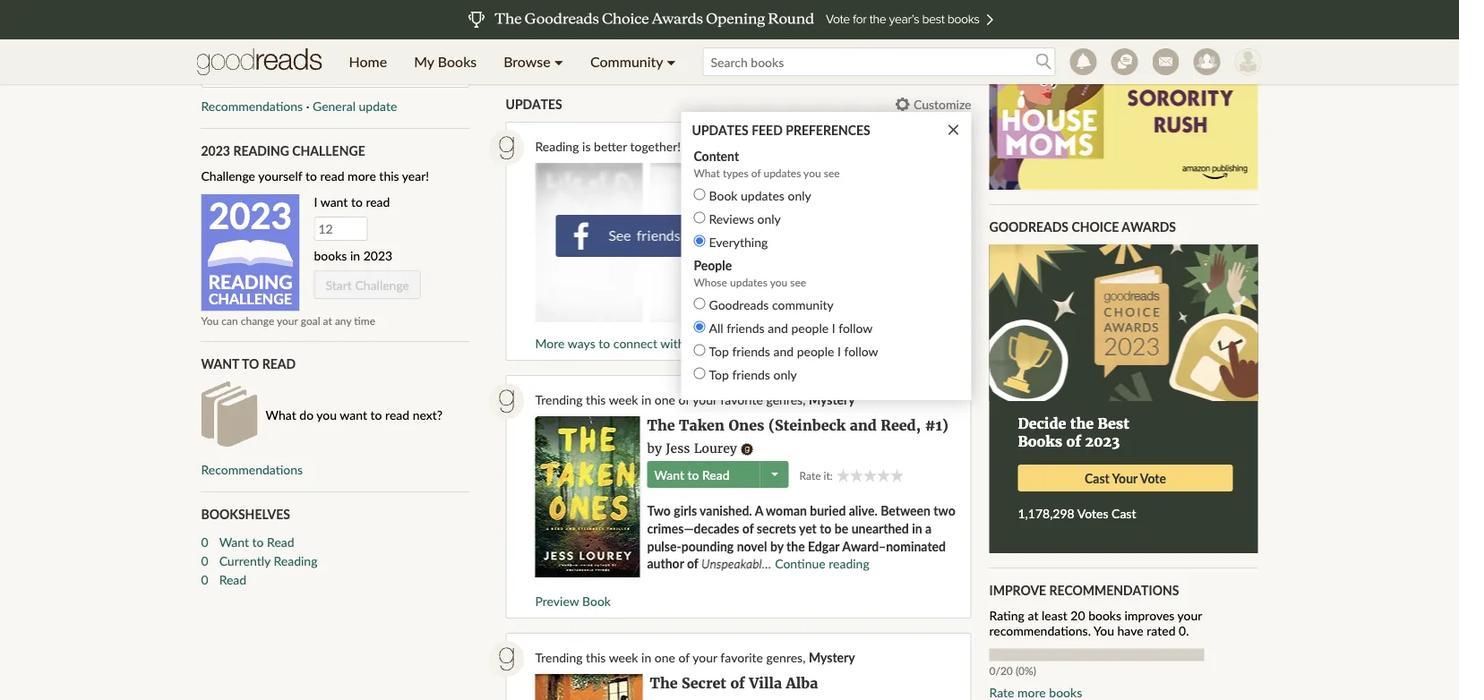 Task type: vqa. For each thing, say whether or not it's contained in the screenshot.
Browse ▾ "link"
no



Task type: locate. For each thing, give the bounding box(es) containing it.
0 horizontal spatial search for books to add to your shelves search field
[[201, 59, 470, 88]]

1 vertical spatial one
[[655, 651, 675, 666]]

2 ▾ from the left
[[667, 53, 676, 70]]

2 trending from the top
[[535, 651, 583, 666]]

reading right currently
[[274, 553, 317, 568]]

types
[[723, 166, 749, 179]]

0 left 'want to read currently reading read'
[[201, 572, 208, 587]]

recommendations up books improves your recommendations. you have rated at the bottom
[[1049, 583, 1179, 598]]

i for top friends and people i follow
[[838, 344, 841, 359]]

more down (0%)
[[1018, 685, 1046, 700]]

2 genres from the top
[[766, 651, 803, 666]]

2 top from the top
[[709, 367, 729, 382]]

0 vertical spatial this
[[379, 169, 399, 184]]

rate down 0/20
[[989, 685, 1014, 700]]

to up currently
[[252, 534, 264, 549]]

books inside decide the best books of 2023
[[1018, 433, 1062, 451]]

1 vertical spatial goodreads image
[[489, 642, 524, 677]]

group
[[836, 469, 904, 482]]

a
[[755, 504, 763, 519]]

you up "goodreads community"
[[770, 276, 788, 289]]

progress bar
[[989, 649, 1204, 662]]

0 vertical spatial mystery link
[[809, 393, 855, 408]]

goodreads up 'all'
[[709, 297, 769, 312]]

goodreads image left the secret of villa alba image
[[489, 642, 524, 677]]

Search books text field
[[703, 47, 1056, 76], [201, 59, 470, 88]]

2023 inside decide the best books of 2023
[[1085, 433, 1120, 451]]

1 horizontal spatial updates
[[692, 122, 749, 138]]

0 vertical spatial one
[[655, 393, 675, 408]]

goodreads image
[[489, 130, 524, 166]]

1 horizontal spatial more
[[1018, 685, 1046, 700]]

of up taken in the bottom of the page
[[679, 393, 690, 408]]

0 right the rated
[[1179, 624, 1186, 639]]

mystery up alba
[[809, 651, 855, 666]]

want up number of books you want to read in 2023 number field at the left
[[320, 195, 348, 210]]

read
[[262, 356, 296, 371], [702, 467, 730, 483], [267, 534, 294, 549], [219, 572, 246, 587]]

0 vertical spatial books
[[438, 53, 477, 70]]

this up the secret of villa alba image
[[586, 651, 606, 666]]

1 vertical spatial see
[[824, 166, 840, 179]]

browse ▾
[[504, 53, 563, 70]]

1 vertical spatial rate
[[989, 685, 1014, 700]]

at
[[323, 314, 332, 327], [1028, 608, 1039, 624]]

1 top from the top
[[709, 344, 729, 359]]

2 vertical spatial want
[[219, 534, 249, 549]]

want down the jess
[[654, 467, 684, 483]]

the taken ones (steinbeck and reed, #1) link
[[647, 417, 948, 435]]

recommendations up "2023 reading challenge"
[[201, 99, 303, 114]]

challenge left yourself
[[201, 169, 255, 184]]

mystery link up alba
[[809, 651, 855, 666]]

0 vertical spatial want
[[201, 356, 239, 371]]

0
[[201, 534, 208, 549], [201, 553, 208, 568], [201, 572, 208, 587], [1179, 624, 1186, 639]]

1 vertical spatial want
[[340, 407, 367, 423]]

year!
[[402, 169, 429, 184]]

community ▾ button
[[577, 39, 689, 84]]

trending for the secret of villa alba image
[[535, 651, 583, 666]]

community ▾
[[590, 53, 676, 70]]

week for the secret of villa alba image
[[609, 651, 638, 666]]

0 link
[[201, 532, 208, 551], [201, 551, 208, 570], [201, 570, 208, 589]]

in down number of books you want to read in 2023 number field at the left
[[350, 248, 360, 264]]

1 vertical spatial goodreads
[[989, 219, 1069, 234]]

see down they're on the right of the page
[[824, 166, 840, 179]]

1 vertical spatial recommendations
[[201, 462, 303, 478]]

the for the taken ones (steinbeck and reed, #1)
[[647, 417, 675, 435]]

Search for books to add to your shelves search field
[[703, 47, 1056, 76], [201, 59, 470, 88]]

want inside 'want to read currently reading read'
[[219, 534, 249, 549]]

0 vertical spatial people
[[791, 320, 829, 336]]

cast right votes
[[1112, 506, 1136, 521]]

1 horizontal spatial you
[[770, 276, 788, 289]]

books right my
[[438, 53, 477, 70]]

goodreads up life.
[[743, 9, 804, 25]]

(steinbeck
[[768, 417, 846, 435]]

updates up book updates only
[[764, 166, 801, 179]]

2 vertical spatial you
[[316, 407, 337, 423]]

0 vertical spatial recommendations link
[[201, 99, 303, 114]]

improves
[[1125, 608, 1175, 624]]

▾ down book,
[[667, 53, 676, 70]]

of inside decide the best books of 2023
[[1066, 433, 1081, 451]]

1 horizontal spatial what
[[694, 166, 720, 179]]

2 horizontal spatial see
[[824, 166, 840, 179]]

updates for updates feed preferences
[[692, 122, 749, 138]]

search books text field up general
[[201, 59, 470, 88]]

i down challenge yourself to read more this year!
[[314, 195, 317, 210]]

▾
[[554, 53, 563, 70], [667, 53, 676, 70]]

1 genres from the top
[[766, 393, 803, 408]]

buried
[[810, 504, 846, 519]]

read up i want to read
[[320, 169, 344, 184]]

general
[[313, 99, 356, 114]]

1 horizontal spatial want to read
[[654, 467, 730, 483]]

1 one from the top
[[655, 393, 675, 408]]

0 horizontal spatial ▾
[[554, 53, 563, 70]]

votes
[[1077, 506, 1109, 521]]

1 vertical spatial mystery
[[809, 651, 855, 666]]

one up the jess
[[655, 393, 675, 408]]

to up number of books you want to read in 2023 number field at the left
[[351, 195, 363, 210]]

you left can
[[201, 314, 219, 327]]

0 vertical spatial cast
[[1085, 471, 1110, 486]]

0 vertical spatial trending this week in one of your favorite genres , mystery
[[535, 393, 855, 408]]

you
[[201, 314, 219, 327], [1094, 624, 1114, 639]]

favorite up community on the left
[[592, 35, 641, 51]]

want to read link
[[219, 532, 470, 551]]

by
[[647, 440, 662, 457], [770, 539, 784, 554]]

reading is better together! add friends to see what they're reading.
[[535, 139, 903, 154]]

1 horizontal spatial books
[[1018, 433, 1062, 451]]

1 trending from the top
[[535, 393, 583, 408]]

, up alba
[[803, 651, 806, 666]]

▾ inside popup button
[[554, 53, 563, 70]]

read up currently
[[267, 534, 294, 549]]

goodreads left choice on the top of the page
[[989, 219, 1069, 234]]

1 horizontal spatial book
[[709, 188, 738, 203]]

2 horizontal spatial you
[[804, 166, 821, 179]]

you inside books improves your recommendations. you have rated
[[1094, 624, 1114, 639]]

home link
[[335, 39, 401, 84]]

goodreads for goodreads choice awards
[[989, 219, 1069, 234]]

0 horizontal spatial cast
[[1085, 471, 1110, 486]]

people down the all friends and people i follow
[[797, 344, 834, 359]]

you right do
[[316, 407, 337, 423]]

0 vertical spatial recommendations
[[201, 99, 303, 114]]

want to read
[[201, 356, 296, 371], [654, 467, 730, 483]]

1 vertical spatial favorite
[[721, 393, 763, 408]]

▾ inside "popup button"
[[667, 53, 676, 70]]

updates for updates
[[506, 96, 562, 112]]

2 vertical spatial updates
[[730, 276, 768, 289]]

the
[[1070, 415, 1094, 433], [787, 539, 805, 554]]

vote now in the opening round of the 2023 goodreads choice awards image
[[13, 0, 1446, 39]]

1 goodreads image from the top
[[489, 384, 524, 419]]

what inside "content what types of updates you see"
[[694, 166, 720, 179]]

1 trending this week in one of your favorite genres , mystery from the top
[[535, 393, 855, 408]]

2 , from the top
[[803, 651, 806, 666]]

0 vertical spatial follow
[[839, 320, 873, 336]]

follow for all friends and people i follow
[[839, 320, 873, 336]]

read for want
[[366, 195, 390, 210]]

reading down edgar
[[829, 556, 870, 571]]

mystery up "(steinbeck" on the bottom right of page
[[809, 393, 855, 408]]

1 vertical spatial i
[[832, 320, 835, 336]]

2 horizontal spatial books
[[1088, 608, 1122, 624]]

book
[[709, 188, 738, 203], [582, 594, 611, 609]]

only down top friends and people i follow
[[773, 367, 797, 382]]

more up i want to read
[[348, 169, 376, 184]]

want
[[320, 195, 348, 210], [340, 407, 367, 423]]

1 vertical spatial want
[[654, 467, 684, 483]]

1 vertical spatial the
[[650, 675, 678, 693]]

to down 'change'
[[242, 356, 259, 371]]

1 ▾ from the left
[[554, 53, 563, 70]]

more ways to connect with friends link
[[535, 336, 726, 351]]

the inside two girls vanished. a woman buried alive. between two crimes—decades of secrets yet to be unearthed in a pulse-pounding novel by the edgar award–nominated author of
[[787, 539, 805, 554]]

0 horizontal spatial books
[[438, 53, 477, 70]]

secret
[[682, 675, 726, 693]]

read left next?
[[385, 407, 409, 423]]

1 vertical spatial by
[[770, 539, 784, 554]]

0 horizontal spatial books
[[314, 248, 347, 264]]

and left 'manage'
[[876, 35, 899, 51]]

2023
[[201, 143, 230, 158], [209, 194, 292, 237], [363, 248, 393, 264], [1085, 433, 1120, 451]]

0 vertical spatial goodreads image
[[489, 384, 524, 419]]

1 mystery link from the top
[[809, 393, 855, 408]]

in left a
[[912, 521, 922, 536]]

1 vertical spatial top
[[709, 367, 729, 382]]

see down updates feed preferences
[[765, 139, 784, 154]]

2 trending this week in one of your favorite genres , mystery from the top
[[535, 651, 855, 666]]

books down number of books you want to read in 2023 number field at the left
[[314, 248, 347, 264]]

1 vertical spatial cast
[[1112, 506, 1136, 521]]

cast left your
[[1085, 471, 1110, 486]]

▾ for browse ▾
[[554, 53, 563, 70]]

the left best
[[1070, 415, 1094, 433]]

search for books to add to your shelves search field up customize "dropdown button"
[[703, 47, 1056, 76]]

updates down browse ▾ popup button
[[506, 96, 562, 112]]

i down community
[[832, 320, 835, 336]]

1 week from the top
[[609, 393, 638, 408]]

2 vertical spatial books
[[1049, 685, 1082, 700]]

of left the villa
[[730, 675, 745, 693]]

start
[[326, 277, 352, 293]]

1 mystery from the top
[[809, 393, 855, 408]]

0 .
[[1179, 624, 1189, 639]]

1 vertical spatial more
[[1018, 685, 1046, 700]]

trending this week in one of your favorite genres , mystery up taken in the bottom of the page
[[535, 393, 855, 408]]

people down community
[[791, 320, 829, 336]]

content
[[694, 148, 739, 164]]

top for top friends and people i follow
[[709, 344, 729, 359]]

menu
[[335, 39, 689, 84]]

2 one from the top
[[655, 651, 675, 666]]

only down book updates only
[[757, 211, 781, 226]]

to inside button
[[687, 467, 699, 483]]

2 horizontal spatial i
[[838, 344, 841, 359]]

goodreads author image
[[741, 443, 753, 456]]

reading
[[535, 139, 579, 154], [233, 143, 289, 158], [274, 553, 317, 568]]

0 vertical spatial top
[[709, 344, 729, 359]]

1 0 link from the top
[[201, 532, 208, 551]]

your
[[560, 35, 588, 51], [712, 35, 740, 51], [685, 51, 713, 67], [277, 314, 298, 327], [693, 393, 717, 408], [1178, 608, 1202, 624], [693, 651, 717, 666]]

book right preview
[[582, 594, 611, 609]]

0 link down bookshelves
[[201, 532, 208, 551]]

goodreads image for the secret of villa alba image
[[489, 642, 524, 677]]

1 vertical spatial ,
[[803, 651, 806, 666]]

0 vertical spatial trending
[[535, 393, 583, 408]]

your right book,
[[685, 51, 713, 67]]

0 vertical spatial books
[[314, 248, 347, 264]]

decide the best books of 2023
[[1018, 415, 1129, 451]]

1 horizontal spatial search books text field
[[703, 47, 1056, 76]]

you can change your goal at any time
[[201, 314, 375, 327]]

next?
[[413, 407, 443, 423]]

1 horizontal spatial search for books to add to your shelves search field
[[703, 47, 1056, 76]]

(0%)
[[1016, 665, 1036, 678]]

to right yourself
[[305, 169, 317, 184]]

0 horizontal spatial the
[[787, 539, 805, 554]]

i down the all friends and people i follow
[[838, 344, 841, 359]]

at left any
[[323, 314, 332, 327]]

at left least
[[1028, 608, 1039, 624]]

week up the secret of villa alba image
[[609, 651, 638, 666]]

community,
[[796, 35, 872, 51]]

more inside 0/20 (0%) rate more books
[[1018, 685, 1046, 700]]

girls
[[674, 504, 697, 519]]

friends
[[709, 139, 747, 154], [727, 320, 765, 336], [688, 336, 726, 351], [732, 344, 770, 359], [732, 367, 770, 382]]

preview book
[[535, 594, 611, 609]]

friends down top friends and people i follow
[[732, 367, 770, 382]]

improve
[[989, 583, 1046, 598]]

mystery link up "(steinbeck" on the bottom right of page
[[809, 393, 855, 408]]

1 , from the top
[[803, 393, 806, 408]]

0 vertical spatial week
[[609, 393, 638, 408]]

goodreads community
[[709, 297, 834, 312]]

people
[[694, 258, 732, 273]]

the for the secret of villa alba
[[650, 675, 678, 693]]

challenge inside button
[[355, 277, 409, 293]]

0 vertical spatial ,
[[803, 393, 806, 408]]

goodreads image right next?
[[489, 384, 524, 419]]

inbox image
[[1152, 48, 1179, 75]]

1 horizontal spatial at
[[1028, 608, 1039, 624]]

follow up top friends and people i follow
[[839, 320, 873, 336]]

content what types of updates you see
[[694, 148, 840, 179]]

1 vertical spatial books
[[1088, 608, 1122, 624]]

your
[[1112, 471, 1138, 486]]

improve recommendations
[[989, 583, 1179, 598]]

books
[[314, 248, 347, 264], [1088, 608, 1122, 624], [1049, 685, 1082, 700]]

manage
[[903, 35, 952, 51]]

1 horizontal spatial books
[[1049, 685, 1082, 700]]

1 vertical spatial follow
[[844, 344, 878, 359]]

you inside people whose updates you see
[[770, 276, 788, 289]]

1 horizontal spatial i
[[832, 320, 835, 336]]

0 vertical spatial favorite
[[592, 35, 641, 51]]

preferences
[[786, 122, 870, 138]]

preview book button
[[535, 594, 611, 609]]

notifications image
[[1070, 48, 1097, 75]]

goal
[[301, 314, 320, 327]]

week down more ways to connect with friends
[[609, 393, 638, 408]]

1 vertical spatial at
[[1028, 608, 1039, 624]]

0 vertical spatial mystery
[[809, 393, 855, 408]]

one up the secret of villa alba link
[[655, 651, 675, 666]]

2 vertical spatial see
[[790, 276, 806, 289]]

0 vertical spatial by
[[647, 440, 662, 457]]

browse
[[504, 53, 551, 70]]

taken
[[679, 417, 725, 435]]

mystery for the taken ones (steinbeck and reed, #1) image
[[809, 393, 855, 408]]

challenge
[[292, 143, 365, 158], [201, 169, 255, 184], [355, 277, 409, 293]]

1 vertical spatial genres
[[766, 651, 803, 666]]

2 mystery link from the top
[[809, 651, 855, 666]]

genres up the taken ones (steinbeck and reed, #1)
[[766, 393, 803, 408]]

challenge up time in the left top of the page
[[355, 277, 409, 293]]

jess lourey link
[[666, 440, 737, 457]]

0 vertical spatial rate
[[799, 469, 821, 482]]

1 vertical spatial you
[[770, 276, 788, 289]]

want to read down 'change'
[[201, 356, 296, 371]]

updates up reading is better together! add friends to see what they're reading.
[[692, 122, 749, 138]]

genres for mystery link associated with the secret of villa alba image
[[766, 651, 803, 666]]

of right decide
[[1066, 433, 1081, 451]]

and
[[876, 35, 899, 51], [768, 320, 788, 336], [773, 344, 794, 359], [850, 417, 877, 435]]

0 left currently
[[201, 553, 208, 568]]

mystery link for the secret of villa alba image
[[809, 651, 855, 666]]

▾ down 'meet'
[[554, 53, 563, 70]]

bob builder image
[[1235, 48, 1262, 75]]

my
[[414, 53, 434, 70]]

community
[[590, 53, 663, 70]]

currently reading link
[[219, 551, 470, 570]]

one for the taken ones (steinbeck and reed, #1) image
[[655, 393, 675, 408]]

2 vertical spatial only
[[773, 367, 797, 382]]

goodreads image
[[489, 384, 524, 419], [489, 642, 524, 677]]

0 horizontal spatial want to read
[[201, 356, 296, 371]]

0 horizontal spatial by
[[647, 440, 662, 457]]

2 week from the top
[[609, 651, 638, 666]]

1 vertical spatial trending this week in one of your favorite genres , mystery
[[535, 651, 855, 666]]

search books text field for the left search for books to add to your shelves search box
[[201, 59, 470, 88]]

friends up top friends only
[[732, 344, 770, 359]]

people for top friends and people i follow
[[797, 344, 834, 359]]

people
[[791, 320, 829, 336], [797, 344, 834, 359]]

lourey
[[694, 440, 737, 457]]

0 horizontal spatial search books text field
[[201, 59, 470, 88]]

#1)
[[925, 417, 948, 435]]

want
[[201, 356, 239, 371], [654, 467, 684, 483], [219, 534, 249, 549]]

see up community
[[790, 276, 806, 289]]

2 vertical spatial this
[[586, 651, 606, 666]]

1 vertical spatial week
[[609, 651, 638, 666]]

yourself
[[258, 169, 302, 184]]

ones
[[729, 417, 764, 435]]

your inside books improves your recommendations. you have rated
[[1178, 608, 1202, 624]]

browse ▾ button
[[490, 39, 577, 84]]

1,178,298
[[1018, 506, 1075, 521]]

recommendations link up bookshelves
[[201, 462, 303, 478]]

1 horizontal spatial by
[[770, 539, 784, 554]]

0 vertical spatial read
[[320, 169, 344, 184]]

favorite up the secret of villa alba link
[[721, 651, 763, 666]]

2 mystery from the top
[[809, 651, 855, 666]]

None radio
[[694, 189, 705, 200], [694, 235, 705, 247], [694, 298, 705, 310], [694, 345, 705, 356], [694, 189, 705, 200], [694, 235, 705, 247], [694, 298, 705, 310], [694, 345, 705, 356]]

2 goodreads image from the top
[[489, 642, 524, 677]]

0 horizontal spatial updates
[[506, 96, 562, 112]]

0 link left 'want to read currently reading read'
[[201, 570, 208, 589]]

recommendations up bookshelves
[[201, 462, 303, 478]]

2 vertical spatial i
[[838, 344, 841, 359]]

want down can
[[201, 356, 239, 371]]

top friends and people i follow
[[709, 344, 878, 359]]

read for yourself
[[320, 169, 344, 184]]

books inside books improves your recommendations. you have rated
[[1088, 608, 1122, 624]]

1 vertical spatial the
[[787, 539, 805, 554]]

recommendations
[[201, 99, 303, 114], [201, 462, 303, 478], [1049, 583, 1179, 598]]

0 vertical spatial the
[[1070, 415, 1094, 433]]

1 vertical spatial read
[[366, 195, 390, 210]]

1 vertical spatial this
[[586, 393, 606, 408]]

the up the jess
[[647, 417, 675, 435]]

only down "content what types of updates you see"
[[788, 188, 811, 203]]

2 vertical spatial goodreads
[[709, 297, 769, 312]]

by left the jess
[[647, 440, 662, 457]]

1 horizontal spatial ▾
[[667, 53, 676, 70]]

reviews only
[[709, 211, 781, 226]]

to inside two girls vanished. a woman buried alive. between two crimes—decades of secrets yet to be unearthed in a pulse-pounding novel by the edgar award–nominated author of
[[820, 521, 832, 536]]

None radio
[[694, 212, 705, 224], [694, 321, 705, 333], [694, 368, 705, 380], [694, 212, 705, 224], [694, 321, 705, 333], [694, 368, 705, 380]]

only
[[788, 188, 811, 203], [757, 211, 781, 226], [773, 367, 797, 382]]

reading.
[[859, 139, 903, 154]]

0 vertical spatial updates
[[506, 96, 562, 112]]

goodreads
[[743, 9, 804, 25], [989, 219, 1069, 234], [709, 297, 769, 312]]



Task type: describe. For each thing, give the bounding box(es) containing it.
choice
[[1072, 219, 1119, 234]]

and left reed,
[[850, 417, 877, 435]]

all friends and people i follow
[[709, 320, 873, 336]]

0 vertical spatial challenge
[[292, 143, 365, 158]]

be
[[835, 521, 849, 536]]

dismiss image
[[946, 123, 961, 137]]

and inside meet your favorite book, find your reading community, and manage your reading life.
[[876, 35, 899, 51]]

ways
[[568, 336, 595, 351]]

friends for top friends and people i follow
[[732, 344, 770, 359]]

home
[[349, 53, 387, 70]]

to left next?
[[370, 407, 382, 423]]

in inside two girls vanished. a woman buried alive. between two crimes—decades of secrets yet to be unearthed in a pulse-pounding novel by the edgar award–nominated author of
[[912, 521, 922, 536]]

more ways to connect with friends
[[535, 336, 726, 351]]

reading left the is
[[535, 139, 579, 154]]

two
[[647, 504, 671, 519]]

reading
[[208, 271, 292, 293]]

vote
[[1140, 471, 1166, 486]]

your left goal
[[277, 314, 298, 327]]

can
[[221, 314, 238, 327]]

friend requests image
[[1194, 48, 1221, 75]]

better
[[594, 139, 627, 154]]

2 recommendations link from the top
[[201, 462, 303, 478]]

my books
[[414, 53, 477, 70]]

they're
[[818, 139, 856, 154]]

community
[[772, 297, 834, 312]]

want to read button
[[654, 461, 730, 488]]

and down the all friends and people i follow
[[773, 344, 794, 359]]

rating
[[989, 608, 1025, 624]]

0 vertical spatial goodreads
[[743, 9, 804, 25]]

my books link
[[401, 39, 490, 84]]

you inside "content what types of updates you see"
[[804, 166, 821, 179]]

read down you can change your goal at any time on the left
[[262, 356, 296, 371]]

0 horizontal spatial rate
[[799, 469, 821, 482]]

1 vertical spatial updates
[[741, 188, 785, 203]]

unearthed
[[852, 521, 909, 536]]

the inside decide the best books of 2023
[[1070, 415, 1094, 433]]

only for updates
[[788, 188, 811, 203]]

0 horizontal spatial book
[[582, 594, 611, 609]]

of up "secret"
[[679, 651, 690, 666]]

1 vertical spatial only
[[757, 211, 781, 226]]

rate more books link
[[989, 685, 1258, 700]]

2 0 link from the top
[[201, 551, 208, 570]]

0 horizontal spatial at
[[323, 314, 332, 327]]

1 vertical spatial challenge
[[201, 169, 255, 184]]

trending this week in one of your favorite genres , mystery for the secret of villa alba image
[[535, 651, 855, 666]]

0/20 (0%) rate more books
[[989, 665, 1082, 700]]

yet
[[799, 521, 817, 536]]

1 horizontal spatial cast
[[1112, 506, 1136, 521]]

search books text field for right search for books to add to your shelves search box
[[703, 47, 1056, 76]]

pulse-
[[647, 539, 681, 554]]

woman
[[766, 504, 807, 519]]

and down "goodreads community"
[[768, 320, 788, 336]]

updates inside "content what types of updates you see"
[[764, 166, 801, 179]]

reading left life.
[[717, 51, 765, 67]]

week for the taken ones (steinbeck and reed, #1) image
[[609, 393, 638, 408]]

goodreads choice awards image
[[989, 245, 1258, 401]]

the taken ones (steinbeck and reed, #1) image
[[535, 417, 640, 578]]

recommendations for recommendations
[[201, 462, 303, 478]]

book,
[[645, 35, 679, 51]]

villa
[[749, 675, 782, 693]]

start challenge button
[[314, 271, 421, 299]]

read inside button
[[702, 467, 730, 483]]

in up the secret of villa alba image
[[641, 651, 651, 666]]

friends for top friends only
[[732, 367, 770, 382]]

the secret of villa alba image
[[535, 675, 643, 701]]

your up taken in the bottom of the page
[[693, 393, 717, 408]]

see inside people whose updates you see
[[790, 276, 806, 289]]

the secret of villa alba
[[650, 675, 818, 693]]

meet your favorite book, find your reading community, and manage your reading life.
[[525, 35, 952, 67]]

author
[[647, 556, 684, 571]]

of down pounding in the bottom of the page
[[687, 556, 698, 571]]

1 recommendations link from the top
[[201, 99, 303, 114]]

rate inside 0/20 (0%) rate more books
[[989, 685, 1014, 700]]

what
[[787, 139, 815, 154]]

0 vertical spatial more
[[348, 169, 376, 184]]

one for the secret of villa alba image
[[655, 651, 675, 666]]

read down currently
[[219, 572, 246, 587]]

want inside button
[[654, 467, 684, 483]]

0 horizontal spatial what
[[266, 407, 296, 423]]

to up meet your favorite book, find your reading community, and manage your reading life.
[[729, 9, 740, 25]]

meet
[[525, 35, 556, 51]]

this for the secret of villa alba image's goodreads icon
[[586, 651, 606, 666]]

▾ for community ▾
[[667, 53, 676, 70]]

goodreads image for the taken ones (steinbeck and reed, #1) image
[[489, 384, 524, 419]]

goodreads for goodreads community
[[709, 297, 769, 312]]

20
[[1071, 608, 1085, 624]]

your down welcome to goodreads
[[712, 35, 740, 51]]

0 vertical spatial i
[[314, 195, 317, 210]]

alive.
[[849, 504, 878, 519]]

to right ways
[[599, 336, 610, 351]]

to inside 'want to read currently reading read'
[[252, 534, 264, 549]]

reading challenge
[[208, 271, 292, 307]]

0 0 0
[[201, 534, 208, 587]]

0/20
[[989, 665, 1013, 678]]

trending this week in one of your favorite genres , mystery for the taken ones (steinbeck and reed, #1) image
[[535, 393, 855, 408]]

see facebook friends who are on goodreads image
[[535, 163, 871, 323]]

welcome to goodreads
[[673, 9, 804, 25]]

books for improves
[[1088, 608, 1122, 624]]

connect
[[613, 336, 658, 351]]

i want to read
[[314, 195, 390, 210]]

top for top friends only
[[709, 367, 729, 382]]

general update button
[[313, 99, 397, 114]]

favorite inside meet your favorite book, find your reading community, and manage your reading life.
[[592, 35, 641, 51]]

more
[[535, 336, 565, 351]]

this for goodreads icon corresponding to the taken ones (steinbeck and reed, #1) image
[[586, 393, 606, 408]]

of up novel
[[742, 521, 754, 536]]

find
[[683, 35, 708, 51]]

secrets
[[757, 521, 796, 536]]

customize
[[914, 97, 971, 112]]

your up "secret"
[[693, 651, 717, 666]]

reading up yourself
[[233, 143, 289, 158]]

friends for all friends and people i follow
[[727, 320, 765, 336]]

advertisement region
[[989, 0, 1258, 190]]

1,178,298 votes cast
[[1018, 506, 1136, 521]]

favorite for the secret of villa alba image
[[721, 651, 763, 666]]

to down feed
[[751, 139, 762, 154]]

friends down 'all'
[[688, 336, 726, 351]]

continue
[[775, 556, 826, 571]]

reviews
[[709, 211, 754, 226]]

mystery for the secret of villa alba image
[[809, 651, 855, 666]]

awards
[[1122, 219, 1176, 234]]

0 vertical spatial see
[[765, 139, 784, 154]]

0 vertical spatial want
[[320, 195, 348, 210]]

menu containing home
[[335, 39, 689, 84]]

reading down welcome to goodreads
[[744, 35, 792, 51]]

of inside "content what types of updates you see"
[[751, 166, 761, 179]]

people for all friends and people i follow
[[791, 320, 829, 336]]

rate it:
[[799, 469, 833, 482]]

crimes—decades
[[647, 521, 739, 536]]

reed,
[[881, 417, 921, 435]]

the taken ones (steinbeck and reed, #1)
[[647, 417, 948, 435]]

unspeakabl…
[[701, 556, 771, 571]]

see inside "content what types of updates you see"
[[824, 166, 840, 179]]

two girls vanished. a woman buried alive. between two crimes—decades of secrets yet to be unearthed in a pulse-pounding novel by the edgar award–nominated author of
[[647, 504, 956, 571]]

3 0 link from the top
[[201, 570, 208, 589]]

challenge
[[209, 290, 292, 307]]

top friends only
[[709, 367, 797, 382]]

updates inside people whose updates you see
[[730, 276, 768, 289]]

by inside two girls vanished. a woman buried alive. between two crimes—decades of secrets yet to be unearthed in a pulse-pounding novel by the edgar award–nominated author of
[[770, 539, 784, 554]]

read link
[[219, 570, 470, 589]]

Number of books you want to read in 2023 number field
[[314, 217, 368, 241]]

genres for the taken ones (steinbeck and reed, #1) image mystery link
[[766, 393, 803, 408]]

change
[[241, 314, 274, 327]]

only for friends
[[773, 367, 797, 382]]

add
[[684, 139, 706, 154]]

your right 'meet'
[[560, 35, 588, 51]]

people whose updates you see
[[694, 258, 806, 289]]

with
[[661, 336, 685, 351]]

0 down bookshelves
[[201, 534, 208, 549]]

between
[[881, 504, 931, 519]]

1 vertical spatial want to read
[[654, 467, 730, 483]]

do
[[299, 407, 314, 423]]

life.
[[768, 51, 792, 67]]

everything
[[709, 234, 768, 250]]

follow for top friends and people i follow
[[844, 344, 878, 359]]

updates feed preferences
[[692, 122, 870, 138]]

cast your vote link
[[1018, 465, 1233, 492]]

recommendations.
[[989, 624, 1091, 639]]

0 vertical spatial want to read
[[201, 356, 296, 371]]

recommendations · general update
[[201, 99, 397, 114]]

by jess lourey
[[647, 440, 737, 457]]

, for the secret of villa alba image
[[803, 651, 806, 666]]

trending for the taken ones (steinbeck and reed, #1) image
[[535, 393, 583, 408]]

time
[[354, 314, 375, 327]]

, for the taken ones (steinbeck and reed, #1) image
[[803, 393, 806, 408]]

challenge yourself to read more this year!
[[201, 169, 429, 184]]

continue reading link
[[775, 556, 870, 571]]

friends up types
[[709, 139, 747, 154]]

a
[[925, 521, 932, 536]]

books for in
[[314, 248, 347, 264]]

reading inside 'want to read currently reading read'
[[274, 553, 317, 568]]

·
[[306, 99, 309, 114]]

my group discussions image
[[1111, 48, 1138, 75]]

0 horizontal spatial you
[[201, 314, 219, 327]]

recommendations for recommendations · general update
[[201, 99, 303, 114]]

mystery link for the taken ones (steinbeck and reed, #1) image
[[809, 393, 855, 408]]

0 vertical spatial book
[[709, 188, 738, 203]]

in down connect
[[641, 393, 651, 408]]

i for all friends and people i follow
[[832, 320, 835, 336]]

books inside my books link
[[438, 53, 477, 70]]

2 vertical spatial recommendations
[[1049, 583, 1179, 598]]

favorite for the taken ones (steinbeck and reed, #1) image
[[721, 393, 763, 408]]

rated
[[1147, 624, 1176, 639]]

2 vertical spatial read
[[385, 407, 409, 423]]

books inside 0/20 (0%) rate more books
[[1049, 685, 1082, 700]]

is
[[582, 139, 591, 154]]

0 horizontal spatial you
[[316, 407, 337, 423]]

books in 2023
[[314, 248, 393, 264]]



